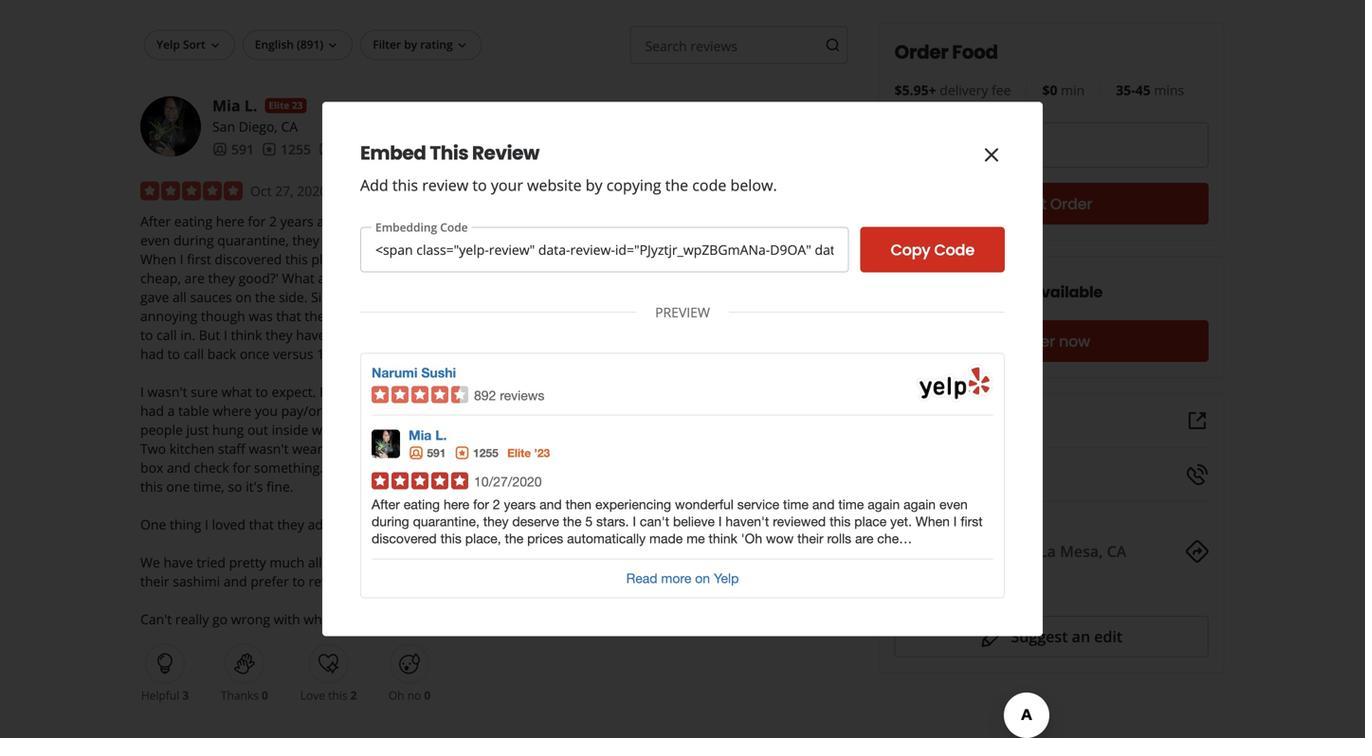 Task type: describe. For each thing, give the bounding box(es) containing it.
we have tried pretty much all their rolls, and i don't think you can be disappointed. we have ordered their sashimi and prefer to revert back to rolls as the only thing i liked was their salmon.
[[140, 554, 761, 591]]

i up pay/order/pickup.
[[320, 383, 323, 401]]

mia l.
[[212, 95, 257, 116]]

was down open
[[580, 459, 604, 477]]

was right it
[[692, 459, 716, 477]]

by
[[586, 175, 603, 195]]

delivery
[[910, 136, 960, 154]]

i right day
[[401, 288, 405, 306]]

was up gloves
[[355, 421, 379, 439]]

some
[[532, 421, 567, 439]]

ordered
[[711, 554, 761, 572]]

la
[[1040, 542, 1057, 562]]

min
[[1062, 81, 1085, 99]]

they up "sauces"
[[208, 269, 235, 287]]

only inside after eating here for 2 years and then experiencing wonderful service time and time again again even during quarantine, they deserve the 5 stars. i can't believe i haven't reviewed this place yet. when i first discovered this place, the prices automatically made me think 'oh wow their rolls are cheap, are they good?' what also stood out was that when i asked for sauce on the side, they really gave all sauces on the side. since that day i have yet been disappointed. one thing that was annoying though was that they were always busy, and it was super hard to get through sometimes to call in. but i think they have a system in place because it was happening less and less and i only had to call back once versus 10 times. now on to recent experience during quarantine.
[[717, 326, 743, 344]]

they left add
[[277, 516, 304, 534]]

order.
[[721, 421, 759, 439]]

that down side,
[[651, 288, 676, 306]]

0 vertical spatial are
[[718, 250, 738, 268]]

35-45 mins
[[1117, 81, 1185, 99]]

and down pretty
[[224, 573, 247, 591]]

over
[[426, 383, 454, 401]]

recent
[[444, 345, 484, 363]]

i left don't
[[419, 554, 422, 572]]

fee
[[992, 81, 1012, 99]]

i down wearing
[[327, 459, 331, 477]]

in.
[[180, 326, 195, 344]]

in inside after eating here for 2 years and then experiencing wonderful service time and time again again even during quarantine, they deserve the 5 stars. i can't believe i haven't reviewed this place yet. when i first discovered this place, the prices automatically made me think 'oh wow their rolls are cheap, are they good?' what also stood out was that when i asked for sauce on the side, they really gave all sauces on the side. since that day i have yet been disappointed. one thing that was annoying though was that they were always busy, and it was super hard to get through sometimes to call in. but i think they have a system in place because it was happening less and less and i only had to call back once versus 10 times. now on to recent experience during quarantine.
[[387, 326, 399, 344]]

in inside i wasn't sure what to expect. i order per usual over the phone. walked in the restaurant and they had a table where you pay/order/pickup. the restaurant is small and so it was uncomfortable when people just hung out inside while i was waiting for them to sort some discrepancy on my food order. two kitchen staff wasn't wearing gloves that i saw especially since they open each one of the to go box and check for something. i waited quite a bit and wasn't sure what was happening. it was just this one time, so it's fine.
[[577, 383, 588, 401]]

have up salmon. at the bottom of page
[[678, 554, 708, 572]]

i down service
[[535, 231, 538, 249]]

the up stood
[[351, 250, 371, 268]]

directions
[[926, 519, 1003, 539]]

uncomfortable
[[624, 402, 716, 420]]

2 vertical spatial a
[[414, 459, 421, 477]]

reviewed
[[591, 231, 647, 249]]

was down prices
[[410, 269, 434, 287]]

only inside we have tried pretty much all their rolls, and i don't think you can be disappointed. we have ordered their sashimi and prefer to revert back to rolls as the only thing i liked was their salmon.
[[469, 573, 495, 591]]

they up the versus
[[266, 326, 293, 344]]

have up sashimi
[[164, 554, 193, 572]]

but
[[199, 326, 220, 344]]

san
[[212, 117, 235, 136]]

and right beer
[[483, 516, 507, 534]]

order now link
[[895, 321, 1209, 362]]

delicious!
[[679, 516, 739, 534]]

add
[[308, 516, 332, 534]]

0 horizontal spatial sure
[[191, 383, 218, 401]]

annoying
[[140, 307, 198, 325]]

oct 27, 2020
[[250, 182, 327, 200]]

fletcher
[[934, 542, 993, 562]]

i left saw
[[416, 440, 420, 458]]

2 less from the left
[[656, 326, 679, 344]]

their up revert
[[326, 554, 355, 572]]

now
[[377, 345, 405, 363]]

address
[[964, 136, 1013, 154]]

it's
[[246, 478, 263, 496]]

saw
[[423, 440, 447, 458]]

for up saw
[[431, 421, 449, 439]]

1 vertical spatial just
[[720, 459, 742, 477]]

this
[[430, 140, 469, 166]]

back inside we have tried pretty much all their rolls, and i don't think you can be disappointed. we have ordered their sashimi and prefer to revert back to rolls as the only thing i liked was their salmon.
[[349, 573, 378, 591]]

hung
[[212, 421, 244, 439]]

3
[[182, 688, 189, 704]]

i left asked in the left top of the page
[[503, 269, 507, 287]]

was down been
[[489, 307, 513, 325]]

the down wow
[[630, 269, 650, 287]]

reviews element
[[262, 140, 311, 159]]

sauces
[[190, 288, 232, 306]]

even
[[140, 231, 170, 249]]

they down "years" in the left of the page
[[292, 231, 319, 249]]

have up "10" at the top of page
[[296, 326, 326, 344]]

when inside after eating here for 2 years and then experiencing wonderful service time and time again again even during quarantine, they deserve the 5 stars. i can't believe i haven't reviewed this place yet. when i first discovered this place, the prices automatically made me think 'oh wow their rolls are cheap, are they good?' what also stood out was that when i asked for sauce on the side, they really gave all sauces on the side. since that day i have yet been disappointed. one thing that was annoying though was that they were always busy, and it was super hard to get through sometimes to call in. but i think they have a system in place because it was happening less and less and i only had to call back once versus 10 times. now on to recent experience during quarantine.
[[466, 269, 500, 287]]

experience
[[487, 345, 555, 363]]

that right loved
[[249, 516, 274, 534]]

1 horizontal spatial one
[[647, 440, 671, 458]]

sort
[[504, 421, 529, 439]]

1 vertical spatial are
[[185, 269, 205, 287]]

believe
[[487, 231, 531, 249]]

24 external link v2 image
[[1187, 410, 1209, 433]]

copy
[[891, 240, 931, 261]]

and down kitchen
[[167, 459, 191, 477]]

stars.
[[410, 231, 444, 249]]

per
[[365, 383, 386, 401]]

on right now
[[409, 345, 425, 363]]

narumisushisd.com link
[[895, 411, 1044, 431]]

1 horizontal spatial restaurant
[[615, 383, 681, 401]]

suggest
[[1012, 627, 1069, 647]]

to inside "copy code" region
[[473, 175, 487, 195]]

copy code region
[[349, 174, 1017, 599]]

side,
[[654, 269, 682, 287]]

get directions 9118 fletcher pkwy la mesa, ca 91942
[[895, 519, 1127, 585]]

when inside i wasn't sure what to expect. i order per usual over the phone. walked in the restaurant and they had a table where you pay/order/pickup. the restaurant is small and so it was uncomfortable when people just hung out inside while i was waiting for them to sort some discrepancy on my food order. two kitchen staff wasn't wearing gloves that i saw especially since they open each one of the to go box and check for something. i waited quite a bit and wasn't sure what was happening. it was just this one time, so it's fine.
[[720, 402, 754, 420]]

i left can't
[[447, 231, 451, 249]]

and down the walked
[[540, 402, 564, 420]]

asked
[[510, 269, 547, 287]]

on down "'oh"
[[610, 269, 627, 287]]

mins
[[1155, 81, 1185, 99]]

0 vertical spatial it
[[477, 307, 485, 325]]

2 horizontal spatial think
[[564, 250, 595, 268]]

0 horizontal spatial call
[[157, 326, 177, 344]]

salmon.
[[633, 573, 682, 591]]

that down side.
[[276, 307, 301, 325]]

and up deserve
[[317, 212, 341, 230]]

was up the experience
[[505, 326, 529, 344]]

0 horizontal spatial what
[[222, 383, 252, 401]]

after
[[140, 212, 171, 230]]

this inside i wasn't sure what to expect. i order per usual over the phone. walked in the restaurant and they had a table where you pay/order/pickup. the restaurant is small and so it was uncomfortable when people just hung out inside while i was waiting for them to sort some discrepancy on my food order. two kitchen staff wasn't wearing gloves that i saw especially since they open each one of the to go box and check for something. i waited quite a bit and wasn't sure what was happening. it was just this one time, so it's fine.
[[140, 478, 163, 496]]

takeout available
[[966, 282, 1103, 303]]

and up uncomfortable
[[684, 383, 708, 401]]

can't
[[140, 611, 172, 629]]

1 vertical spatial during
[[559, 345, 599, 363]]

with
[[274, 611, 300, 629]]

1 0 from the left
[[262, 688, 268, 704]]

helpful
[[141, 688, 180, 704]]

1 horizontal spatial sure
[[515, 459, 542, 477]]

their up can't
[[140, 573, 169, 591]]

helpful 3
[[141, 688, 189, 704]]

takeout
[[966, 282, 1028, 303]]

2 horizontal spatial wasn't
[[472, 459, 512, 477]]

have left asahi
[[569, 516, 599, 534]]

1 vertical spatial restaurant
[[422, 402, 487, 420]]

back inside after eating here for 2 years and then experiencing wonderful service time and time again again even during quarantine, they deserve the 5 stars. i can't believe i haven't reviewed this place yet. when i first discovered this place, the prices automatically made me think 'oh wow their rolls are cheap, are they good?' what also stood out was that when i asked for sauce on the side, they really gave all sauces on the side. since that day i have yet been disappointed. one thing that was annoying though was that they were always busy, and it was super hard to get through sometimes to call in. but i think they have a system in place because it was happening less and less and i only had to call back once versus 10 times. now on to recent experience during quarantine.
[[208, 345, 236, 363]]

0 horizontal spatial really
[[175, 611, 209, 629]]

and right rolls,
[[391, 554, 415, 572]]

and up because on the top left of the page
[[450, 307, 474, 325]]

photo of mia l. image
[[140, 96, 201, 157]]

16 review v2 image
[[262, 142, 277, 157]]

also
[[318, 269, 343, 287]]

of
[[674, 440, 687, 458]]

for down me
[[550, 269, 568, 287]]

for up quarantine,
[[248, 212, 266, 230]]

though
[[201, 307, 245, 325]]

diego,
[[239, 117, 278, 136]]

that up can
[[510, 516, 535, 534]]

2020
[[297, 182, 327, 200]]

out inside i wasn't sure what to expect. i order per usual over the phone. walked in the restaurant and they had a table where you pay/order/pickup. the restaurant is small and so it was uncomfortable when people just hung out inside while i was waiting for them to sort some discrepancy on my food order. two kitchen staff wasn't wearing gloves that i saw especially since they open each one of the to go box and check for something. i waited quite a bit and wasn't sure what was happening. it was just this one time, so it's fine.
[[248, 421, 268, 439]]

code
[[935, 240, 975, 261]]

always
[[369, 307, 411, 325]]

this up "what"
[[286, 250, 308, 268]]

the down good?'
[[255, 288, 275, 306]]

1 horizontal spatial what
[[304, 611, 334, 629]]

quite
[[379, 459, 411, 477]]

day
[[376, 288, 398, 306]]

1 horizontal spatial it
[[493, 326, 501, 344]]

love
[[300, 688, 325, 704]]

here
[[216, 212, 245, 230]]

1 vertical spatial wasn't
[[249, 440, 289, 458]]

yet
[[441, 288, 460, 306]]

have up busy,
[[408, 288, 438, 306]]

mia l. link
[[212, 95, 257, 116]]

0 vertical spatial   text field
[[630, 26, 849, 64]]

yum!
[[415, 611, 447, 629]]

2 vertical spatial you
[[338, 611, 361, 629]]

i down can
[[533, 573, 537, 591]]

be
[[547, 554, 563, 572]]

2 horizontal spatial what
[[546, 459, 576, 477]]

24 directions v2 image
[[1187, 541, 1209, 563]]

reviews
[[691, 37, 738, 55]]

disappointed. inside we have tried pretty much all their rolls, and i don't think you can be disappointed. we have ordered their sashimi and prefer to revert back to rolls as the only thing i liked was their salmon.
[[566, 554, 651, 572]]

i down sometimes in the top of the page
[[710, 326, 714, 344]]

was up discrepancy
[[597, 402, 621, 420]]

made
[[502, 250, 537, 268]]

friends element
[[212, 140, 254, 159]]

search
[[645, 37, 687, 55]]

was right add
[[335, 516, 359, 534]]

elite 23 link
[[265, 98, 307, 113]]

1 horizontal spatial order
[[379, 516, 413, 534]]

0 horizontal spatial just
[[186, 421, 209, 439]]

this up wow
[[650, 231, 673, 249]]

phone.
[[481, 383, 524, 401]]

the up discrepancy
[[592, 383, 612, 401]]

'oh
[[598, 250, 620, 268]]

$5.95+
[[895, 81, 937, 99]]

they down since
[[305, 307, 332, 325]]

was right though
[[249, 307, 273, 325]]

the inside "copy code" region
[[666, 175, 689, 195]]

you inside i wasn't sure what to expect. i order per usual over the phone. walked in the restaurant and they had a table where you pay/order/pickup. the restaurant is small and so it was uncomfortable when people just hung out inside while i was waiting for them to sort some discrepancy on my food order. two kitchen staff wasn't wearing gloves that i saw especially since they open each one of the to go box and check for something. i waited quite a bit and wasn't sure what was happening. it was just this one time, so it's fine.
[[255, 402, 278, 420]]

1 vertical spatial so
[[228, 478, 242, 496]]

that up the yet in the left of the page
[[437, 269, 462, 287]]

5
[[399, 231, 407, 249]]

0 horizontal spatial during
[[174, 231, 214, 249]]

for down 'staff'
[[233, 459, 251, 477]]

the left 5
[[375, 231, 396, 249]]

cheap,
[[140, 269, 181, 287]]

i left loved
[[205, 516, 209, 534]]

they down some
[[549, 440, 576, 458]]

1 vertical spatial think
[[231, 326, 262, 344]]

order inside delivery address start order
[[1051, 194, 1093, 215]]

they up "order." at the bottom right of page
[[711, 383, 738, 401]]

that inside i wasn't sure what to expect. i order per usual over the phone. walked in the restaurant and they had a table where you pay/order/pickup. the restaurant is small and so it was uncomfortable when people just hung out inside while i was waiting for them to sort some discrepancy on my food order. two kitchen staff wasn't wearing gloves that i saw especially since they open each one of the to go box and check for something. i waited quite a bit and wasn't sure what was happening. it was just this one time, so it's fine.
[[388, 440, 412, 458]]

1 vertical spatial one
[[166, 478, 190, 496]]

rolls inside we have tried pretty much all their rolls, and i don't think you can be disappointed. we have ordered their sashimi and prefer to revert back to rolls as the only thing i liked was their salmon.
[[398, 573, 424, 591]]

i right but
[[224, 326, 228, 344]]

waited
[[334, 459, 375, 477]]

(0 reactions) element for oh no 0
[[424, 688, 431, 704]]

inside
[[272, 421, 309, 439]]

copy code button
[[861, 227, 1005, 273]]

0 horizontal spatial go
[[212, 611, 228, 629]]

all inside after eating here for 2 years and then experiencing wonderful service time and time again again even during quarantine, they deserve the 5 stars. i can't believe i haven't reviewed this place yet. when i first discovered this place, the prices automatically made me think 'oh wow their rolls are cheap, are they good?' what also stood out was that when i asked for sauce on the side, they really gave all sauces on the side. since that day i have yet been disappointed. one thing that was annoying though was that they were always busy, and it was super hard to get through sometimes to call in. but i think they have a system in place because it was happening less and less and i only had to call back once versus 10 times. now on to recent experience during quarantine.
[[173, 288, 187, 306]]

especially
[[451, 440, 510, 458]]



Task type: vqa. For each thing, say whether or not it's contained in the screenshot.


Task type: locate. For each thing, give the bounding box(es) containing it.
the right over
[[457, 383, 477, 401]]

a inside after eating here for 2 years and then experiencing wonderful service time and time again again even during quarantine, they deserve the 5 stars. i can't believe i haven't reviewed this place yet. when i first discovered this place, the prices automatically made me think 'oh wow their rolls are cheap, are they good?' what also stood out was that when i asked for sauce on the side, they really gave all sauces on the side. since that day i have yet been disappointed. one thing that was annoying though was that they were always busy, and it was super hard to get through sometimes to call in. but i think they have a system in place because it was happening less and less and i only had to call back once versus 10 times. now on to recent experience during quarantine.
[[329, 326, 337, 344]]

wasn't
[[148, 383, 187, 401], [249, 440, 289, 458], [472, 459, 512, 477]]

wearing
[[292, 440, 342, 458]]

0 vertical spatial just
[[186, 421, 209, 439]]

automatically
[[415, 250, 498, 268]]

1 horizontal spatial only
[[717, 326, 743, 344]]

during
[[174, 231, 214, 249], [559, 345, 599, 363]]

the right as
[[445, 573, 465, 591]]

5 star rating image
[[140, 182, 243, 200]]

thing down can
[[498, 573, 530, 591]]

1 horizontal spatial think
[[461, 554, 492, 572]]

1 vertical spatial you
[[496, 554, 519, 572]]

only
[[717, 326, 743, 344], [469, 573, 495, 591]]

check
[[194, 459, 229, 477]]

get
[[895, 519, 922, 539]]

1 horizontal spatial call
[[184, 345, 204, 363]]

1 time from the left
[[572, 212, 600, 230]]

review
[[472, 140, 540, 166]]

0 horizontal spatial when
[[466, 269, 500, 287]]

rolls down yet. on the top of page
[[688, 250, 715, 268]]

during down eating
[[174, 231, 214, 249]]

they right side,
[[686, 269, 713, 287]]

1 vertical spatial when
[[720, 402, 754, 420]]

you left can
[[496, 554, 519, 572]]

24 pencil v2 image
[[981, 626, 1004, 649]]

years
[[280, 212, 314, 230]]

delivery
[[940, 81, 989, 99]]

1 vertical spatial rolls
[[398, 573, 424, 591]]

0 horizontal spatial it
[[477, 307, 485, 325]]

91942
[[895, 564, 938, 585]]

for
[[248, 212, 266, 230], [550, 269, 568, 287], [431, 421, 449, 439], [233, 459, 251, 477]]

0 vertical spatial when
[[466, 269, 500, 287]]

just down table
[[186, 421, 209, 439]]

1 horizontal spatial back
[[349, 573, 378, 591]]

(2 reactions) element
[[351, 688, 357, 704]]

them
[[452, 421, 485, 439]]

thing left loved
[[170, 516, 201, 534]]

1 horizontal spatial (0 reactions) element
[[424, 688, 431, 704]]

0 horizontal spatial ca
[[281, 117, 298, 136]]

2 horizontal spatial you
[[496, 554, 519, 572]]

ca inside elite 23 san diego, ca
[[281, 117, 298, 136]]

call down annoying
[[157, 326, 177, 344]]

wow
[[623, 250, 652, 268]]

0 horizontal spatial a
[[168, 402, 175, 420]]

had inside after eating here for 2 years and then experiencing wonderful service time and time again again even during quarantine, they deserve the 5 stars. i can't believe i haven't reviewed this place yet. when i first discovered this place, the prices automatically made me think 'oh wow their rolls are cheap, are they good?' what also stood out was that when i asked for sauce on the side, they really gave all sauces on the side. since that day i have yet been disappointed. one thing that was annoying though was that they were always busy, and it was super hard to get through sometimes to call in. but i think they have a system in place because it was happening less and less and i only had to call back once versus 10 times. now on to recent experience during quarantine.
[[140, 345, 164, 363]]

embed this review
[[360, 140, 540, 166]]

you inside we have tried pretty much all their rolls, and i don't think you can be disappointed. we have ordered their sashimi and prefer to revert back to rolls as the only thing i liked was their salmon.
[[496, 554, 519, 572]]

591
[[231, 140, 254, 158]]

0 vertical spatial so
[[567, 402, 582, 420]]

asahi
[[602, 516, 636, 534]]

on inside i wasn't sure what to expect. i order per usual over the phone. walked in the restaurant and they had a table where you pay/order/pickup. the restaurant is small and so it was uncomfortable when people just hung out inside while i was waiting for them to sort some discrepancy on my food order. two kitchen staff wasn't wearing gloves that i saw especially since they open each one of the to go box and check for something. i waited quite a bit and wasn't sure what was happening. it was just this one time, so it's fine.
[[647, 421, 663, 439]]

1 vertical spatial it
[[493, 326, 501, 344]]

thing inside after eating here for 2 years and then experiencing wonderful service time and time again again even during quarantine, they deserve the 5 stars. i can't believe i haven't reviewed this place yet. when i first discovered this place, the prices automatically made me think 'oh wow their rolls are cheap, are they good?' what also stood out was that when i asked for sauce on the side, they really gave all sauces on the side. since that day i have yet been disappointed. one thing that was annoying though was that they were always busy, and it was super hard to get through sometimes to call in. but i think they have a system in place because it was happening less and less and i only had to call back once versus 10 times. now on to recent experience during quarantine.
[[616, 288, 648, 306]]

prefer
[[251, 573, 289, 591]]

order
[[327, 383, 361, 401], [379, 516, 413, 534]]

1 vertical spatial disappointed.
[[566, 554, 651, 572]]

table
[[178, 402, 209, 420]]

thing inside we have tried pretty much all their rolls, and i don't think you can be disappointed. we have ordered their sashimi and prefer to revert back to rolls as the only thing i liked was their salmon.
[[498, 573, 530, 591]]

0 horizontal spatial restaurant
[[422, 402, 487, 420]]

the left code
[[666, 175, 689, 195]]

choose.
[[364, 611, 412, 629]]

out inside after eating here for 2 years and then experiencing wonderful service time and time again again even during quarantine, they deserve the 5 stars. i can't believe i haven't reviewed this place yet. when i first discovered this place, the prices automatically made me think 'oh wow their rolls are cheap, are they good?' what also stood out was that when i asked for sauce on the side, they really gave all sauces on the side. since that day i have yet been disappointed. one thing that was annoying though was that they were always busy, and it was super hard to get through sometimes to call in. but i think they have a system in place because it was happening less and less and i only had to call back once versus 10 times. now on to recent experience during quarantine.
[[385, 269, 406, 287]]

24 phone v2 image
[[1187, 464, 1209, 487]]

think up once
[[231, 326, 262, 344]]

1 horizontal spatial are
[[718, 250, 738, 268]]

liked
[[540, 573, 570, 591]]

order left now
[[1014, 331, 1056, 352]]

think inside we have tried pretty much all their rolls, and i don't think you can be disappointed. we have ordered their sashimi and prefer to revert back to rolls as the only thing i liked was their salmon.
[[461, 554, 492, 572]]

can't
[[454, 231, 484, 249]]

1 horizontal spatial during
[[559, 345, 599, 363]]

first
[[187, 250, 211, 268]]

1 vertical spatial ca
[[1108, 542, 1127, 562]]

beer
[[417, 516, 445, 534]]

happening.
[[607, 459, 677, 477]]

0 vertical spatial back
[[208, 345, 236, 363]]

(3 reactions) element
[[182, 688, 189, 704]]

0 horizontal spatial 2
[[269, 212, 277, 230]]

oh
[[389, 688, 405, 704]]

pretty
[[229, 554, 266, 572]]

0 vertical spatial had
[[140, 345, 164, 363]]

1 horizontal spatial place
[[676, 231, 709, 249]]

0 horizontal spatial less
[[602, 326, 625, 344]]

edit
[[1095, 627, 1123, 647]]

2 time from the left
[[631, 212, 659, 230]]

this left (2 reactions) element
[[328, 688, 348, 704]]

(0 reactions) element
[[262, 688, 268, 704], [424, 688, 431, 704]]

back down rolls,
[[349, 573, 378, 591]]

go inside i wasn't sure what to expect. i order per usual over the phone. walked in the restaurant and they had a table where you pay/order/pickup. the restaurant is small and so it was uncomfortable when people just hung out inside while i was waiting for them to sort some discrepancy on my food order. two kitchen staff wasn't wearing gloves that i saw especially since they open each one of the to go box and check for something. i waited quite a bit and wasn't sure what was happening. it was just this one time, so it's fine.
[[730, 440, 746, 458]]

0 vertical spatial go
[[730, 440, 746, 458]]

was up sometimes in the top of the page
[[680, 288, 704, 306]]

one left of
[[647, 440, 671, 458]]

1 horizontal spatial time
[[631, 212, 659, 230]]

order now
[[1014, 331, 1091, 352]]

think right don't
[[461, 554, 492, 572]]

gave
[[140, 288, 169, 306]]

been
[[464, 288, 495, 306]]

again up yet. on the top of page
[[699, 212, 733, 230]]

i
[[447, 231, 451, 249], [535, 231, 538, 249], [180, 250, 184, 268], [503, 269, 507, 287], [401, 288, 405, 306], [224, 326, 228, 344], [710, 326, 714, 344], [140, 383, 144, 401], [320, 383, 323, 401], [348, 421, 352, 439], [416, 440, 420, 458], [327, 459, 331, 477], [205, 516, 209, 534], [419, 554, 422, 572], [533, 573, 537, 591]]

0 horizontal spatial time
[[572, 212, 600, 230]]

usual
[[389, 383, 423, 401]]

order for now
[[1014, 331, 1056, 352]]

1 vertical spatial sure
[[515, 459, 542, 477]]

2 vertical spatial think
[[461, 554, 492, 572]]

embed this review dialog
[[0, 0, 1366, 739]]

0 vertical spatial during
[[174, 231, 214, 249]]

had down annoying
[[140, 345, 164, 363]]

staff
[[218, 440, 245, 458]]

all inside we have tried pretty much all their rolls, and i don't think you can be disappointed. we have ordered their sashimi and prefer to revert back to rolls as the only thing i liked was their salmon.
[[308, 554, 322, 572]]

wasn't up "something."
[[249, 440, 289, 458]]

1 vertical spatial had
[[140, 402, 164, 420]]

restaurant up uncomfortable
[[615, 383, 681, 401]]

27,
[[275, 182, 294, 200]]

disappointed. inside after eating here for 2 years and then experiencing wonderful service time and time again again even during quarantine, they deserve the 5 stars. i can't believe i haven't reviewed this place yet. when i first discovered this place, the prices automatically made me think 'oh wow their rolls are cheap, are they good?' what also stood out was that when i asked for sauce on the side, they really gave all sauces on the side. since that day i have yet been disappointed. one thing that was annoying though was that they were always busy, and it was super hard to get through sometimes to call in. but i think they have a system in place because it was happening less and less and i only had to call back once versus 10 times. now on to recent experience during quarantine.
[[498, 288, 583, 306]]

rolls,
[[358, 554, 388, 572]]

don't
[[426, 554, 458, 572]]

1255
[[281, 140, 311, 158]]

so left it's
[[228, 478, 242, 496]]

small
[[504, 402, 537, 420]]

1 vertical spatial   text field
[[360, 227, 850, 273]]

it up the experience
[[493, 326, 501, 344]]

you
[[255, 402, 278, 420], [496, 554, 519, 572], [338, 611, 361, 629]]

35-
[[1117, 81, 1136, 99]]

copy code
[[891, 240, 975, 261]]

eating
[[174, 212, 213, 230]]

16 friends v2 image
[[212, 142, 228, 157]]

this down box
[[140, 478, 163, 496]]

in right the walked
[[577, 383, 588, 401]]

0 horizontal spatial so
[[228, 478, 242, 496]]

they up be
[[539, 516, 566, 534]]

black.
[[639, 516, 676, 534]]

each
[[615, 440, 644, 458]]

1 vertical spatial out
[[248, 421, 268, 439]]

1 horizontal spatial a
[[329, 326, 337, 344]]

all up annoying
[[173, 288, 187, 306]]

ca inside get directions 9118 fletcher pkwy la mesa, ca 91942
[[1108, 542, 1127, 562]]

0 horizontal spatial (0 reactions) element
[[262, 688, 268, 704]]

photos element
[[319, 140, 368, 159]]

  text field inside "copy code" region
[[360, 227, 850, 273]]

1 horizontal spatial ca
[[1108, 542, 1127, 562]]

delivery address start order
[[910, 136, 1093, 215]]

2 horizontal spatial thing
[[616, 288, 648, 306]]

i wasn't sure what to expect. i order per usual over the phone. walked in the restaurant and they had a table where you pay/order/pickup. the restaurant is small and so it was uncomfortable when people just hung out inside while i was waiting for them to sort some discrepancy on my food order. two kitchen staff wasn't wearing gloves that i saw especially since they open each one of the to go box and check for something. i waited quite a bit and wasn't sure what was happening. it was just this one time, so it's fine.
[[140, 383, 759, 496]]

so down the walked
[[567, 402, 582, 420]]

ca
[[281, 117, 298, 136], [1108, 542, 1127, 562]]

  text field
[[630, 26, 849, 64], [360, 227, 850, 273]]

we up salmon. at the bottom of page
[[655, 554, 675, 572]]

their inside after eating here for 2 years and then experiencing wonderful service time and time again again even during quarantine, they deserve the 5 stars. i can't believe i haven't reviewed this place yet. when i first discovered this place, the prices automatically made me think 'oh wow their rolls are cheap, are they good?' what also stood out was that when i asked for sauce on the side, they really gave all sauces on the side. since that day i have yet been disappointed. one thing that was annoying though was that they were always busy, and it was super hard to get through sometimes to call in. but i think they have a system in place because it was happening less and less and i only had to call back once versus 10 times. now on to recent experience during quarantine.
[[655, 250, 685, 268]]

i up people
[[140, 383, 144, 401]]

2 inside after eating here for 2 years and then experiencing wonderful service time and time again again even during quarantine, they deserve the 5 stars. i can't believe i haven't reviewed this place yet. when i first discovered this place, the prices automatically made me think 'oh wow their rolls are cheap, are they good?' what also stood out was that when i asked for sauce on the side, they really gave all sauces on the side. since that day i have yet been disappointed. one thing that was annoying though was that they were always busy, and it was super hard to get through sometimes to call in. but i think they have a system in place because it was happening less and less and i only had to call back once versus 10 times. now on to recent experience during quarantine.
[[269, 212, 277, 230]]

in up now
[[387, 326, 399, 344]]

their left salmon. at the bottom of page
[[601, 573, 630, 591]]

rolls inside after eating here for 2 years and then experiencing wonderful service time and time again again even during quarantine, they deserve the 5 stars. i can't believe i haven't reviewed this place yet. when i first discovered this place, the prices automatically made me think 'oh wow their rolls are cheap, are they good?' what also stood out was that when i asked for sauce on the side, they really gave all sauces on the side. since that day i have yet been disappointed. one thing that was annoying though was that they were always busy, and it was super hard to get through sometimes to call in. but i think they have a system in place because it was happening less and less and i only had to call back once versus 10 times. now on to recent experience during quarantine.
[[688, 250, 715, 268]]

2 (0 reactions) element from the left
[[424, 688, 431, 704]]

their up side,
[[655, 250, 685, 268]]

had inside i wasn't sure what to expect. i order per usual over the phone. walked in the restaurant and they had a table where you pay/order/pickup. the restaurant is small and so it was uncomfortable when people just hung out inside while i was waiting for them to sort some discrepancy on my food order. two kitchen staff wasn't wearing gloves that i saw especially since they open each one of the to go box and check for something. i waited quite a bit and wasn't sure what was happening. it was just this one time, so it's fine.
[[140, 402, 164, 420]]

since
[[311, 288, 344, 306]]

1 horizontal spatial so
[[567, 402, 582, 420]]

1 vertical spatial in
[[577, 383, 588, 401]]

what down some
[[546, 459, 576, 477]]

1 we from the left
[[140, 554, 160, 572]]

place down busy,
[[402, 326, 435, 344]]

1 horizontal spatial in
[[577, 383, 588, 401]]

it
[[477, 307, 485, 325], [493, 326, 501, 344], [585, 402, 593, 420]]

order inside i wasn't sure what to expect. i order per usual over the phone. walked in the restaurant and they had a table where you pay/order/pickup. the restaurant is small and so it was uncomfortable when people just hung out inside while i was waiting for them to sort some discrepancy on my food order. two kitchen staff wasn't wearing gloves that i saw especially since they open each one of the to go box and check for something. i waited quite a bit and wasn't sure what was happening. it was just this one time, so it's fine.
[[327, 383, 361, 401]]

only down sometimes in the top of the page
[[717, 326, 743, 344]]

what up where
[[222, 383, 252, 401]]

suggest an edit
[[1012, 627, 1123, 647]]

time up the reviewed
[[631, 212, 659, 230]]

a left bit
[[414, 459, 421, 477]]

really
[[716, 269, 750, 287], [175, 611, 209, 629]]

1 vertical spatial 2
[[351, 688, 357, 704]]

1 vertical spatial go
[[465, 516, 480, 534]]

really right can't
[[175, 611, 209, 629]]

really inside after eating here for 2 years and then experiencing wonderful service time and time again again even during quarantine, they deserve the 5 stars. i can't believe i haven't reviewed this place yet. when i first discovered this place, the prices automatically made me think 'oh wow their rolls are cheap, are they good?' what also stood out was that when i asked for sauce on the side, they really gave all sauces on the side. since that day i have yet been disappointed. one thing that was annoying though was that they were always busy, and it was super hard to get through sometimes to call in. but i think they have a system in place because it was happening less and less and i only had to call back once versus 10 times. now on to recent experience during quarantine.
[[716, 269, 750, 287]]

less down the get
[[602, 326, 625, 344]]

$0
[[1043, 81, 1058, 99]]

1 horizontal spatial when
[[720, 402, 754, 420]]

are down yet. on the top of page
[[718, 250, 738, 268]]

i left first
[[180, 250, 184, 268]]

we
[[140, 554, 160, 572], [655, 554, 675, 572]]

it inside i wasn't sure what to expect. i order per usual over the phone. walked in the restaurant and they had a table where you pay/order/pickup. the restaurant is small and so it was uncomfortable when people just hung out inside while i was waiting for them to sort some discrepancy on my food order. two kitchen staff wasn't wearing gloves that i saw especially since they open each one of the to go box and check for something. i waited quite a bit and wasn't sure what was happening. it was just this one time, so it's fine.
[[585, 402, 593, 420]]

0 vertical spatial ca
[[281, 117, 298, 136]]

only right as
[[469, 573, 495, 591]]

an
[[1073, 627, 1091, 647]]

2 0 from the left
[[424, 688, 431, 704]]

stood
[[347, 269, 382, 287]]

1 vertical spatial really
[[175, 611, 209, 629]]

and down "preview"
[[683, 326, 706, 344]]

thing up the get
[[616, 288, 648, 306]]

that down waiting
[[388, 440, 412, 458]]

2 horizontal spatial it
[[585, 402, 593, 420]]

1 vertical spatial thing
[[170, 516, 201, 534]]

gloves
[[345, 440, 384, 458]]

0 vertical spatial a
[[329, 326, 337, 344]]

0 vertical spatial wasn't
[[148, 383, 187, 401]]

when up "order." at the bottom right of page
[[720, 402, 754, 420]]

1 horizontal spatial you
[[338, 611, 361, 629]]

0 vertical spatial one
[[587, 288, 613, 306]]

the down food
[[690, 440, 711, 458]]

was inside we have tried pretty much all their rolls, and i don't think you can be disappointed. we have ordered their sashimi and prefer to revert back to rolls as the only thing i liked was their salmon.
[[573, 573, 597, 591]]

1 horizontal spatial we
[[655, 554, 675, 572]]

revert
[[309, 573, 346, 591]]

0 vertical spatial order
[[327, 383, 361, 401]]

and up the reviewed
[[604, 212, 627, 230]]

this inside "copy code" region
[[393, 175, 418, 195]]

1 less from the left
[[602, 326, 625, 344]]

0 horizontal spatial wasn't
[[148, 383, 187, 401]]

what right with
[[304, 611, 334, 629]]

1 had from the top
[[140, 345, 164, 363]]

times.
[[336, 345, 373, 363]]

0 horizontal spatial 0
[[262, 688, 268, 704]]

when up been
[[466, 269, 500, 287]]

search image
[[826, 38, 841, 53]]

one inside after eating here for 2 years and then experiencing wonderful service time and time again again even during quarantine, they deserve the 5 stars. i can't believe i haven't reviewed this place yet. when i first discovered this place, the prices automatically made me think 'oh wow their rolls are cheap, are they good?' what also stood out was that when i asked for sauce on the side, they really gave all sauces on the side. since that day i have yet been disappointed. one thing that was annoying though was that they were always busy, and it was super hard to get through sometimes to call in. but i think they have a system in place because it was happening less and less and i only had to call back once versus 10 times. now on to recent experience during quarantine.
[[587, 288, 613, 306]]

2 vertical spatial wasn't
[[472, 459, 512, 477]]

wrong
[[231, 611, 270, 629]]

elite 23 san diego, ca
[[212, 99, 303, 136]]

quarantine,
[[217, 231, 289, 249]]

order for food
[[895, 39, 949, 65]]

0 horizontal spatial you
[[255, 402, 278, 420]]

2 vertical spatial go
[[212, 611, 228, 629]]

(0 reactions) element right no
[[424, 688, 431, 704]]

your
[[491, 175, 524, 195]]

time up haven't
[[572, 212, 600, 230]]

1 vertical spatial order
[[1051, 194, 1093, 215]]

it
[[680, 459, 689, 477]]

below.
[[731, 175, 778, 195]]

2 we from the left
[[655, 554, 675, 572]]

disappointed. up super
[[498, 288, 583, 306]]

get
[[604, 307, 623, 325]]

suggest an edit button
[[895, 617, 1209, 658]]

i right while
[[348, 421, 352, 439]]

and up quarantine.
[[629, 326, 652, 344]]

back down but
[[208, 345, 236, 363]]

start order button
[[895, 183, 1209, 225]]

0 horizontal spatial order
[[327, 383, 361, 401]]

1 horizontal spatial again
[[699, 212, 733, 230]]

1 horizontal spatial just
[[720, 459, 742, 477]]

0 vertical spatial in
[[387, 326, 399, 344]]

close image
[[981, 144, 1004, 167]]

16 photos v2 image
[[319, 142, 334, 157]]

2 left "years" in the left of the page
[[269, 212, 277, 230]]

0 vertical spatial place
[[676, 231, 709, 249]]

restaurant up 'them'
[[422, 402, 487, 420]]

1 vertical spatial back
[[349, 573, 378, 591]]

10
[[317, 345, 332, 363]]

0 horizontal spatial in
[[387, 326, 399, 344]]

disappointed. down asahi
[[566, 554, 651, 572]]

they
[[292, 231, 319, 249], [208, 269, 235, 287], [686, 269, 713, 287], [305, 307, 332, 325], [266, 326, 293, 344], [711, 383, 738, 401], [549, 440, 576, 458], [277, 516, 304, 534], [539, 516, 566, 534]]

ca right mesa,
[[1108, 542, 1127, 562]]

was
[[410, 269, 434, 287], [680, 288, 704, 306], [249, 307, 273, 325], [489, 307, 513, 325], [505, 326, 529, 344], [597, 402, 621, 420], [355, 421, 379, 439], [580, 459, 604, 477], [692, 459, 716, 477], [335, 516, 359, 534], [573, 573, 597, 591]]

experiencing
[[376, 212, 456, 230]]

1 horizontal spatial go
[[465, 516, 480, 534]]

0 vertical spatial 2
[[269, 212, 277, 230]]

during down happening
[[559, 345, 599, 363]]

(0 reactions) element for thanks 0
[[262, 688, 268, 704]]

a up "10" at the top of page
[[329, 326, 337, 344]]

1 vertical spatial place
[[402, 326, 435, 344]]

0 horizontal spatial again
[[662, 212, 696, 230]]

were
[[335, 307, 366, 325]]

available
[[1031, 282, 1103, 303]]

1 horizontal spatial rolls
[[688, 250, 715, 268]]

1 horizontal spatial 2
[[351, 688, 357, 704]]

in
[[387, 326, 399, 344], [577, 383, 588, 401]]

sashimi
[[173, 573, 220, 591]]

2 had from the top
[[140, 402, 164, 420]]

the inside we have tried pretty much all their rolls, and i don't think you can be disappointed. we have ordered their sashimi and prefer to revert back to rolls as the only thing i liked was their salmon.
[[445, 573, 465, 591]]

1 again from the left
[[662, 212, 696, 230]]

that down stood
[[347, 288, 372, 306]]

0 horizontal spatial thing
[[170, 516, 201, 534]]

1 horizontal spatial less
[[656, 326, 679, 344]]

0 vertical spatial out
[[385, 269, 406, 287]]

sure down the since
[[515, 459, 542, 477]]

0 horizontal spatial one
[[140, 516, 166, 534]]

0 horizontal spatial out
[[248, 421, 268, 439]]

1 (0 reactions) element from the left
[[262, 688, 268, 704]]

0 horizontal spatial think
[[231, 326, 262, 344]]

0 vertical spatial what
[[222, 383, 252, 401]]

sometimes
[[680, 307, 749, 325]]

a up people
[[168, 402, 175, 420]]

on down good?'
[[236, 288, 252, 306]]

discrepancy
[[570, 421, 644, 439]]

2 again from the left
[[699, 212, 733, 230]]

add
[[360, 175, 389, 195]]

had up people
[[140, 402, 164, 420]]

side.
[[279, 288, 308, 306]]

loved
[[212, 516, 246, 534]]

pkwy
[[997, 542, 1036, 562]]

order up $5.95+
[[895, 39, 949, 65]]

0 vertical spatial really
[[716, 269, 750, 287]]

and right bit
[[445, 459, 468, 477]]

haven't
[[542, 231, 587, 249]]



